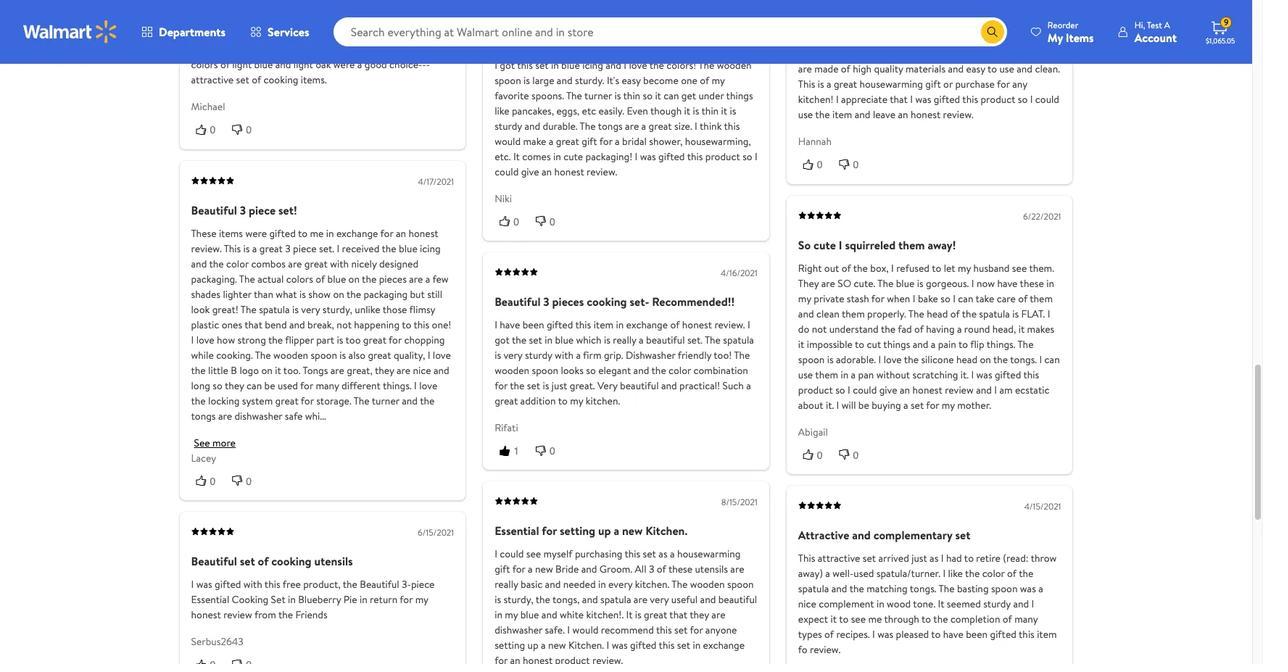 Task type: locate. For each thing, give the bounding box(es) containing it.
pie
[[344, 593, 357, 607]]

and up or
[[948, 62, 964, 76]]

0 vertical spatial up
[[598, 523, 611, 539]]

beautiful inside the i was gifted with this free product, the beautiful 3-piece essential cooking set in blueberry pie  in return for my honest review from the friends
[[360, 577, 399, 592]]

0 horizontal spatial sturdy,
[[323, 302, 352, 317]]

great right "also"
[[368, 348, 391, 362]]

the inside this 3-piece kitchen tool set is a great starter set for any kitchen. i recently moved into a new apartment and i have used these tools almost for cooking almost every meal. they are made of high quality materials and easy to use and clean. this is a great housewarming gift or purchase for any kitchen! i appreciate that i was gifted this product so i could use the item and leave an honest review.
[[815, 107, 830, 122]]

pieces down designed at the top of page
[[379, 272, 407, 286]]

2 vertical spatial very
[[650, 593, 669, 607]]

0 vertical spatial icing
[[583, 58, 603, 72]]

packaging.
[[191, 272, 237, 286]]

kitchen. inside the i could see myself purchasing this set as a housewarming gift for a new bride and groom. all 3 of these utensils are really basic and needed in every kitchen. the wooden spoon is sturdy, the tongs, and spatula are very useful and beautiful in my blue and white kitchen!. it is great that they are dishwasher safe. i would recommend this set for anyone setting up a new kitchen.  i was gifted this set in exchange for an honest product review.
[[569, 638, 604, 653]]

every down search icon
[[987, 47, 1012, 61]]

could up basic
[[500, 547, 524, 562]]

will
[[842, 398, 856, 412]]

beautiful set of cooking utensils
[[191, 553, 353, 569]]

to inside this 3-piece kitchen tool set is a great starter set for any kitchen. i recently moved into a new apartment and i have used these tools almost for cooking almost every meal. they are made of high quality materials and easy to use and clean. this is a great housewarming gift or purchase for any kitchen! i appreciate that i was gifted this product so i could use the item and leave an honest review.
[[988, 62, 997, 76]]

housewarming
[[860, 77, 923, 92], [677, 547, 741, 562]]

product down safe.
[[555, 654, 590, 664]]

1 vertical spatial used
[[278, 378, 298, 393]]

1 vertical spatial setting
[[495, 638, 525, 653]]

of up show
[[316, 272, 325, 286]]

looks
[[561, 363, 584, 378]]

of right the one
[[700, 73, 709, 87]]

my up under
[[712, 73, 725, 87]]

this
[[517, 58, 533, 72], [963, 92, 978, 107], [724, 119, 740, 133], [687, 149, 703, 164], [414, 317, 430, 332], [575, 318, 591, 332], [1024, 367, 1039, 382], [625, 547, 641, 562], [265, 577, 280, 592], [656, 623, 672, 638], [1019, 627, 1035, 642], [659, 638, 675, 653]]

1 horizontal spatial that
[[670, 608, 688, 623]]

having
[[926, 322, 955, 336]]

very
[[598, 379, 618, 393]]

easy
[[966, 62, 986, 76], [622, 73, 641, 87]]

the down box,
[[878, 276, 894, 291]]

turner inside these items were gifted to me in exchange for an honest review.  this is a great 3 piece set. i received the blue icing and the color combos are great with nicely designed packaging. the actual colors of blue on the pieces are a few shades lighter than what is show on the packaging but still look great!  the spatula is very sturdy, unlike those flimsy plastic ones that bend and break, not happening to this one! i love how strong the flipper part is too great for chopping while cooking.  the wooden spoon is also great quality, i love the little b logo on it too.  tongs are great, they are nice and long so they can be used for many different things. i love the locking system great for storage.  the turner and the tongs are dishwasher safe whi...
[[372, 394, 400, 408]]

the up seemed
[[939, 582, 955, 596]]

2 vertical spatial used
[[854, 566, 874, 581]]

many inside these items were gifted to me in exchange for an honest review.  this is a great 3 piece set. i received the blue icing and the color combos are great with nicely designed packaging. the actual colors of blue on the pieces are a few shades lighter than what is show on the packaging but still look great!  the spatula is very sturdy, unlike those flimsy plastic ones that bend and break, not happening to this one! i love how strong the flipper part is too great for chopping while cooking.  the wooden spoon is also great quality, i love the little b logo on it too.  tongs are great, they are nice and long so they can be used for many different things. i love the locking system great for storage.  the turner and the tongs are dishwasher safe whi...
[[316, 378, 339, 393]]

use inside right out of the box, i refused to let my husband see them. they are so cute. the blue is gorgeous. i now have these in my private stash for when i bake so i can take care of them and clean them properly. the head of the spatula is flat. i do not understand the fad of having a round head, it makes it impossible to cut things and a pain to flip things. the spoon is adorable. i love the silicone head on the tongs. i can use them in a pan without scratching it. i was gifted this product so i could give an honest review and i am ecstatic about it. i will be buying a set for my mother.
[[798, 367, 813, 382]]

gift left or
[[926, 77, 941, 92]]

gift inside i got this set in blue icing and i love the colors! the wooden spoon is large and sturdy. it's easy become one of my favorite spoons. the turner is thin so it can get under things like pancakes, eggs, etc easily. even though it is thin it is sturdy and durable. the tongs are a great size. i think this would make a great gift for a bridal shower, housewarming, etc. it comes in cute packaging!  i was gifted this product so i could give an honest review.
[[582, 134, 597, 148]]

it right tone.
[[938, 597, 945, 611]]

sturdy, down basic
[[504, 593, 533, 607]]

set inside this attractive set arrived just as i had to retire (read: throw away) a well-used spatula/turner.  i like the color of the spatula and the matching tongs. the basting spoon was a nice complement in wood tone.  it seemed sturdy and i expect it to see me through to the completion of many types of recipes.  i was pleased to have been gifted this item fo review.
[[863, 551, 876, 566]]

0 vertical spatial they
[[375, 363, 394, 378]]

0 horizontal spatial see
[[526, 547, 541, 562]]

6/22/2021
[[1023, 210, 1061, 222]]

1 horizontal spatial pieces
[[552, 294, 584, 310]]

0 horizontal spatial turner
[[372, 394, 400, 408]]

flip
[[971, 337, 985, 351]]

beautiful for beautiful 3 piece set!
[[191, 202, 237, 218]]

up down basic
[[528, 638, 539, 653]]

so up will
[[836, 383, 845, 397]]

0 horizontal spatial every
[[609, 578, 633, 592]]

them
[[899, 237, 925, 253], [1030, 291, 1053, 306], [842, 306, 865, 321], [815, 367, 839, 382]]

to
[[988, 62, 997, 76], [298, 226, 308, 240], [932, 261, 942, 275], [402, 317, 411, 332], [855, 337, 865, 351], [959, 337, 968, 351], [558, 394, 568, 408], [964, 551, 974, 566], [839, 612, 849, 627], [922, 612, 931, 627], [931, 627, 941, 642]]

to up purchase
[[988, 62, 997, 76]]

so cute i squirreled them away!
[[798, 237, 956, 253]]

it down complement at the bottom right
[[831, 612, 837, 627]]

honest inside the i was gifted with this free product, the beautiful 3-piece essential cooking set in blueberry pie  in return for my honest review from the friends
[[191, 608, 221, 622]]

really up grip.
[[613, 333, 637, 347]]

gifted
[[934, 92, 960, 107], [659, 149, 685, 164], [269, 226, 296, 240], [547, 318, 573, 332], [995, 367, 1021, 382], [215, 577, 241, 592], [990, 627, 1017, 642], [630, 638, 657, 653]]

1 horizontal spatial would
[[573, 623, 599, 638]]

1 horizontal spatial me
[[868, 612, 882, 627]]

tongs inside i got this set in blue icing and i love the colors! the wooden spoon is large and sturdy. it's easy become one of my favorite spoons. the turner is thin so it can get under things like pancakes, eggs, etc easily. even though it is thin it is sturdy and durable. the tongs are a great size. i think this would make a great gift for a bridal shower, housewarming, etc. it comes in cute packaging!  i was gifted this product so i could give an honest review.
[[598, 119, 623, 133]]

blue up designed at the top of page
[[399, 241, 418, 256]]

review. down or
[[943, 107, 974, 122]]

item inside this 3-piece kitchen tool set is a great starter set for any kitchen. i recently moved into a new apartment and i have used these tools almost for cooking almost every meal. they are made of high quality materials and easy to use and clean. this is a great housewarming gift or purchase for any kitchen! i appreciate that i was gifted this product so i could use the item and leave an honest review.
[[833, 107, 852, 122]]

piece inside this 3-piece kitchen tool set is a great starter set for any kitchen. i recently moved into a new apartment and i have used these tools almost for cooking almost every meal. they are made of high quality materials and easy to use and clean. this is a great housewarming gift or purchase for any kitchen! i appreciate that i was gifted this product so i could use the item and leave an honest review.
[[827, 16, 851, 31]]

wooden
[[717, 58, 752, 72], [273, 348, 308, 362], [495, 363, 530, 378], [690, 578, 725, 592]]

spoon inside i have been gifted this item in exchange of honest review.  i got the set in blue which is really a beautiful set.  the spatula is very sturdy with a firm grip. dishwasher friendly too!  the wooden spoon looks so elegant and the color combination for the set is just great. very beautiful and practical! such a great addition to my kitchen.
[[532, 363, 558, 378]]

2 vertical spatial gift
[[495, 562, 510, 577]]

cooking for beautiful set of cooking utensils
[[271, 553, 312, 569]]

review. inside this attractive set arrived just as i had to retire (read: throw away) a well-used spatula/turner.  i like the color of the spatula and the matching tongs. the basting spoon was a nice complement in wood tone.  it seemed sturdy and i expect it to see me through to the completion of many types of recipes.  i was pleased to have been gifted this item fo review.
[[810, 643, 841, 657]]

1 vertical spatial color
[[669, 363, 691, 378]]

cooking for beautiful 3 pieces cooking set- recommended!!
[[587, 294, 627, 310]]

this inside this 3-piece kitchen tool set is a great starter set for any kitchen. i recently moved into a new apartment and i have used these tools almost for cooking almost every meal. they are made of high quality materials and easy to use and clean. this is a great housewarming gift or purchase for any kitchen! i appreciate that i was gifted this product so i could use the item and leave an honest review.
[[963, 92, 978, 107]]

got
[[500, 58, 515, 72], [495, 333, 510, 347]]

1 horizontal spatial be
[[859, 398, 869, 412]]

little
[[208, 363, 228, 378]]

love inside i got this set in blue icing and i love the colors! the wooden spoon is large and sturdy. it's easy become one of my favorite spoons. the turner is thin so it can get under things like pancakes, eggs, etc easily. even though it is thin it is sturdy and durable. the tongs are a great size. i think this would make a great gift for a bridal shower, housewarming, etc. it comes in cute packaging!  i was gifted this product so i could give an honest review.
[[629, 58, 647, 72]]

i was gifted with this free product, the beautiful 3-piece essential cooking set in blueberry pie  in return for my honest review from the friends
[[191, 577, 435, 622]]

review. up too!
[[715, 318, 745, 332]]

1 horizontal spatial any
[[1029, 16, 1044, 31]]

1 vertical spatial sturdy
[[525, 348, 552, 363]]

0 horizontal spatial not
[[337, 317, 352, 332]]

up inside the i could see myself purchasing this set as a housewarming gift for a new bride and groom. all 3 of these utensils are really basic and needed in every kitchen. the wooden spoon is sturdy, the tongs, and spatula are very useful and beautiful in my blue and white kitchen!. it is great that they are dishwasher safe. i would recommend this set for anyone setting up a new kitchen.  i was gifted this set in exchange for an honest product review.
[[528, 638, 539, 653]]

0 vertical spatial would
[[495, 134, 521, 148]]

turner inside i got this set in blue icing and i love the colors! the wooden spoon is large and sturdy. it's easy become one of my favorite spoons. the turner is thin so it can get under things like pancakes, eggs, etc easily. even though it is thin it is sturdy and durable. the tongs are a great size. i think this would make a great gift for a bridal shower, housewarming, etc. it comes in cute packaging!  i was gifted this product so i could give an honest review.
[[585, 88, 612, 103]]

0 horizontal spatial housewarming
[[677, 547, 741, 562]]

love up "without"
[[884, 352, 902, 367]]

on
[[349, 272, 360, 286], [333, 287, 344, 301], [980, 352, 991, 367], [261, 363, 273, 378]]

1 vertical spatial every
[[609, 578, 633, 592]]

gifted inside the i could see myself purchasing this set as a housewarming gift for a new bride and groom. all 3 of these utensils are really basic and needed in every kitchen. the wooden spoon is sturdy, the tongs, and spatula are very useful and beautiful in my blue and white kitchen!. it is great that they are dishwasher safe. i would recommend this set for anyone setting up a new kitchen.  i was gifted this set in exchange for an honest product review.
[[630, 638, 657, 653]]

utensils
[[314, 553, 353, 569], [695, 562, 728, 577]]

1 vertical spatial review
[[223, 608, 252, 622]]

spoon inside this attractive set arrived just as i had to retire (read: throw away) a well-used spatula/turner.  i like the color of the spatula and the matching tongs. the basting spoon was a nice complement in wood tone.  it seemed sturdy and i expect it to see me through to the completion of many types of recipes.  i was pleased to have been gifted this item fo review.
[[991, 582, 1018, 596]]

are inside this 3-piece kitchen tool set is a great starter set for any kitchen. i recently moved into a new apartment and i have used these tools almost for cooking almost every meal. they are made of high quality materials and easy to use and clean. this is a great housewarming gift or purchase for any kitchen! i appreciate that i was gifted this product so i could use the item and leave an honest review.
[[798, 62, 812, 76]]

this inside the i was gifted with this free product, the beautiful 3-piece essential cooking set in blueberry pie  in return for my honest review from the friends
[[265, 577, 280, 592]]

1 vertical spatial head
[[957, 352, 978, 367]]

1 horizontal spatial kitchen.
[[646, 523, 688, 539]]

housewarming inside the i could see myself purchasing this set as a housewarming gift for a new bride and groom. all 3 of these utensils are really basic and needed in every kitchen. the wooden spoon is sturdy, the tongs, and spatula are very useful and beautiful in my blue and white kitchen!. it is great that they are dishwasher safe. i would recommend this set for anyone setting up a new kitchen.  i was gifted this set in exchange for an honest product review.
[[677, 547, 741, 562]]

spatula/turner.
[[877, 566, 941, 581]]

an inside these items were gifted to me in exchange for an honest review.  this is a great 3 piece set. i received the blue icing and the color combos are great with nicely designed packaging. the actual colors of blue on the pieces are a few shades lighter than what is show on the packaging but still look great!  the spatula is very sturdy, unlike those flimsy plastic ones that bend and break, not happening to this one! i love how strong the flipper part is too great for chopping while cooking.  the wooden spoon is also great quality, i love the little b logo on it too.  tongs are great, they are nice and long so they can be used for many different things. i love the locking system great for storage.  the turner and the tongs are dishwasher safe whi...
[[396, 226, 406, 240]]

completion
[[951, 612, 1001, 627]]

do
[[798, 322, 810, 336]]

easy inside i got this set in blue icing and i love the colors! the wooden spoon is large and sturdy. it's easy become one of my favorite spoons. the turner is thin so it can get under things like pancakes, eggs, etc easily. even though it is thin it is sturdy and durable. the tongs are a great size. i think this would make a great gift for a bridal shower, housewarming, etc. it comes in cute packaging!  i was gifted this product so i could give an honest review.
[[622, 73, 641, 87]]

0 horizontal spatial set.
[[319, 241, 334, 256]]

cooking inside this 3-piece kitchen tool set is a great starter set for any kitchen. i recently moved into a new apartment and i have used these tools almost for cooking almost every meal. they are made of high quality materials and easy to use and clean. this is a great housewarming gift or purchase for any kitchen! i appreciate that i was gifted this product so i could use the item and leave an honest review.
[[919, 47, 953, 61]]

blue up when
[[896, 276, 915, 291]]

used inside this attractive set arrived just as i had to retire (read: throw away) a well-used spatula/turner.  i like the color of the spatula and the matching tongs. the basting spoon was a nice complement in wood tone.  it seemed sturdy and i expect it to see me through to the completion of many types of recipes.  i was pleased to have been gifted this item fo review.
[[854, 566, 874, 581]]

0 vertical spatial give
[[521, 164, 539, 179]]

review inside the i was gifted with this free product, the beautiful 3-piece essential cooking set in blueberry pie  in return for my honest review from the friends
[[223, 608, 252, 622]]

give inside i got this set in blue icing and i love the colors! the wooden spoon is large and sturdy. it's easy become one of my favorite spoons. the turner is thin so it can get under things like pancakes, eggs, etc easily. even though it is thin it is sturdy and durable. the tongs are a great size. i think this would make a great gift for a bridal shower, housewarming, etc. it comes in cute packaging!  i was gifted this product so i could give an honest review.
[[521, 164, 539, 179]]

have inside right out of the box, i refused to let my husband see them. they are so cute. the blue is gorgeous. i now have these in my private stash for when i bake so i can take care of them and clean them properly. the head of the spatula is flat. i do not understand the fad of having a round head, it makes it impossible to cut things and a pain to flip things. the spoon is adorable. i love the silicone head on the tongs. i can use them in a pan without scratching it. i was gifted this product so i could give an honest review and i am ecstatic about it. i will be buying a set for my mother.
[[998, 276, 1018, 291]]

0 horizontal spatial like
[[495, 103, 510, 118]]

0 horizontal spatial tongs.
[[910, 582, 937, 596]]

kitchen. down the all
[[635, 578, 670, 592]]

safe.
[[545, 623, 565, 638]]

me left through
[[868, 612, 882, 627]]

2 vertical spatial cooking
[[271, 553, 312, 569]]

flat.
[[1022, 306, 1045, 321]]

essential inside the i was gifted with this free product, the beautiful 3-piece essential cooking set in blueberry pie  in return for my honest review from the friends
[[191, 593, 229, 607]]

would down white in the left bottom of the page
[[573, 623, 599, 638]]

honest up serbus2643
[[191, 608, 221, 622]]

beautiful
[[646, 333, 685, 347], [620, 379, 659, 393], [719, 593, 757, 607]]

1 horizontal spatial exchange
[[626, 318, 668, 332]]

new inside this 3-piece kitchen tool set is a great starter set for any kitchen. i recently moved into a new apartment and i have used these tools almost for cooking almost every meal. they are made of high quality materials and easy to use and clean. this is a great housewarming gift or purchase for any kitchen! i appreciate that i was gifted this product so i could use the item and leave an honest review.
[[938, 31, 956, 46]]

very
[[301, 302, 320, 317], [504, 348, 523, 363], [650, 593, 669, 607]]

1 horizontal spatial 3-
[[818, 16, 827, 31]]

cute right so
[[814, 237, 836, 253]]

my left white in the left bottom of the page
[[505, 608, 518, 623]]

with
[[330, 256, 349, 271], [555, 348, 574, 363], [244, 577, 262, 592]]

0 horizontal spatial kitchen.
[[586, 394, 620, 408]]

gifted inside i got this set in blue icing and i love the colors! the wooden spoon is large and sturdy. it's easy become one of my favorite spoons. the turner is thin so it can get under things like pancakes, eggs, etc easily. even though it is thin it is sturdy and durable. the tongs are a great size. i think this would make a great gift for a bridal shower, housewarming, etc. it comes in cute packaging!  i was gifted this product so i could give an honest review.
[[659, 149, 685, 164]]

an inside the i could see myself purchasing this set as a housewarming gift for a new bride and groom. all 3 of these utensils are really basic and needed in every kitchen. the wooden spoon is sturdy, the tongs, and spatula are very useful and beautiful in my blue and white kitchen!. it is great that they are dishwasher safe. i would recommend this set for anyone setting up a new kitchen.  i was gifted this set in exchange for an honest product review.
[[510, 654, 520, 664]]

beautiful for beautiful set of cooking utensils
[[191, 553, 237, 569]]

they inside the i could see myself purchasing this set as a housewarming gift for a new bride and groom. all 3 of these utensils are really basic and needed in every kitchen. the wooden spoon is sturdy, the tongs, and spatula are very useful and beautiful in my blue and white kitchen!. it is great that they are dishwasher safe. i would recommend this set for anyone setting up a new kitchen.  i was gifted this set in exchange for an honest product review.
[[690, 608, 709, 623]]

0 vertical spatial really
[[613, 333, 637, 347]]

be up system
[[264, 378, 275, 393]]

sturdy up completion
[[984, 597, 1011, 611]]

1 vertical spatial housewarming
[[677, 547, 741, 562]]

0 vertical spatial thin
[[623, 88, 641, 103]]

wooden inside these items were gifted to me in exchange for an honest review.  this is a great 3 piece set. i received the blue icing and the color combos are great with nicely designed packaging. the actual colors of blue on the pieces are a few shades lighter than what is show on the packaging but still look great!  the spatula is very sturdy, unlike those flimsy plastic ones that bend and break, not happening to this one! i love how strong the flipper part is too great for chopping while cooking.  the wooden spoon is also great quality, i love the little b logo on it too.  tongs are great, they are nice and long so they can be used for many different things. i love the locking system great for storage.  the turner and the tongs are dishwasher safe whi...
[[273, 348, 308, 362]]

see more
[[194, 436, 236, 450]]

0 vertical spatial things
[[726, 88, 753, 103]]

was up serbus2643
[[196, 577, 212, 592]]

gifted down recommend on the bottom of the page
[[630, 638, 657, 653]]

0 horizontal spatial cute
[[564, 149, 583, 164]]

utensils up product,
[[314, 553, 353, 569]]

tongs inside these items were gifted to me in exchange for an honest review.  this is a great 3 piece set. i received the blue icing and the color combos are great with nicely designed packaging. the actual colors of blue on the pieces are a few shades lighter than what is show on the packaging but still look great!  the spatula is very sturdy, unlike those flimsy plastic ones that bend and break, not happening to this one! i love how strong the flipper part is too great for chopping while cooking.  the wooden spoon is also great quality, i love the little b logo on it too.  tongs are great, they are nice and long so they can be used for many different things. i love the locking system great for storage.  the turner and the tongs are dishwasher safe whi...
[[191, 409, 216, 423]]

0 vertical spatial be
[[264, 378, 275, 393]]

1 horizontal spatial these
[[821, 47, 845, 61]]

love up become
[[629, 58, 647, 72]]

and up meal.
[[1007, 31, 1022, 46]]

0 horizontal spatial exchange
[[336, 226, 378, 240]]

that up leave at the top
[[890, 92, 908, 107]]

the inside i got this set in blue icing and i love the colors! the wooden spoon is large and sturdy. it's easy become one of my favorite spoons. the turner is thin so it can get under things like pancakes, eggs, etc easily. even though it is thin it is sturdy and durable. the tongs are a great size. i think this would make a great gift for a bridal shower, housewarming, etc. it comes in cute packaging!  i was gifted this product so i could give an honest review.
[[650, 58, 664, 72]]

1 vertical spatial nice
[[798, 597, 817, 611]]

storage.
[[316, 394, 352, 408]]

1 horizontal spatial utensils
[[695, 562, 728, 577]]

long
[[191, 378, 210, 393]]

my left mother.
[[942, 398, 955, 412]]

honest up designed at the top of page
[[409, 226, 439, 240]]

it down get on the top of page
[[684, 103, 691, 118]]

it down under
[[721, 103, 727, 118]]

packaging!
[[586, 149, 633, 164]]

0 vertical spatial with
[[330, 256, 349, 271]]

0 horizontal spatial essential
[[191, 593, 229, 607]]

kitchen.
[[798, 31, 833, 46], [586, 394, 620, 408], [635, 578, 670, 592]]

3
[[240, 202, 246, 218], [285, 241, 291, 256], [543, 294, 550, 310], [649, 562, 655, 577]]

these inside the i could see myself purchasing this set as a housewarming gift for a new bride and groom. all 3 of these utensils are really basic and needed in every kitchen. the wooden spoon is sturdy, the tongs, and spatula are very useful and beautiful in my blue and white kitchen!. it is great that they are dishwasher safe. i would recommend this set for anyone setting up a new kitchen.  i was gifted this set in exchange for an honest product review.
[[669, 562, 693, 577]]

very inside i have been gifted this item in exchange of honest review.  i got the set in blue which is really a beautiful set.  the spatula is very sturdy with a firm grip. dishwasher friendly too!  the wooden spoon looks so elegant and the color combination for the set is just great. very beautiful and practical! such a great addition to my kitchen.
[[504, 348, 523, 363]]

bridal
[[622, 134, 647, 148]]

2 horizontal spatial color
[[982, 566, 1005, 581]]

0 vertical spatial been
[[523, 318, 544, 332]]

michael
[[191, 99, 225, 114]]

1 horizontal spatial used
[[798, 47, 819, 61]]

for inside i got this set in blue icing and i love the colors! the wooden spoon is large and sturdy. it's easy become one of my favorite spoons. the turner is thin so it can get under things like pancakes, eggs, etc easily. even though it is thin it is sturdy and durable. the tongs are a great size. i think this would make a great gift for a bridal shower, housewarming, etc. it comes in cute packaging!  i was gifted this product so i could give an honest review.
[[600, 134, 613, 148]]

and down needed
[[582, 593, 598, 607]]

exchange
[[336, 226, 378, 240], [626, 318, 668, 332], [703, 638, 745, 653]]

0 vertical spatial kitchen.
[[798, 31, 833, 46]]

the right colors!
[[699, 58, 715, 72]]

0 horizontal spatial been
[[523, 318, 544, 332]]

and down purchasing
[[581, 562, 597, 577]]

wooden up too.
[[273, 348, 308, 362]]

these inside this 3-piece kitchen tool set is a great starter set for any kitchen. i recently moved into a new apartment and i have used these tools almost for cooking almost every meal. they are made of high quality materials and easy to use and clean. this is a great housewarming gift or purchase for any kitchen! i appreciate that i was gifted this product so i could use the item and leave an honest review.
[[821, 47, 845, 61]]

groom.
[[600, 562, 633, 577]]

this up away)
[[798, 551, 815, 566]]

0 vertical spatial gift
[[926, 77, 941, 92]]

of inside i have been gifted this item in exchange of honest review.  i got the set in blue which is really a beautiful set.  the spatula is very sturdy with a firm grip. dishwasher friendly too!  the wooden spoon looks so elegant and the color combination for the set is just great. very beautiful and practical! such a great addition to my kitchen.
[[670, 318, 680, 332]]

0 vertical spatial turner
[[585, 88, 612, 103]]

have
[[1030, 31, 1050, 46], [998, 276, 1018, 291], [500, 318, 520, 332], [943, 627, 964, 642]]

honest inside this 3-piece kitchen tool set is a great starter set for any kitchen. i recently moved into a new apartment and i have used these tools almost for cooking almost every meal. they are made of high quality materials and easy to use and clean. this is a great housewarming gift or purchase for any kitchen! i appreciate that i was gifted this product so i could use the item and leave an honest review.
[[911, 107, 941, 122]]

gifted inside this attractive set arrived just as i had to retire (read: throw away) a well-used spatula/turner.  i like the color of the spatula and the matching tongs. the basting spoon was a nice complement in wood tone.  it seemed sturdy and i expect it to see me through to the completion of many types of recipes.  i was pleased to have been gifted this item fo review.
[[990, 627, 1017, 642]]

2 vertical spatial beautiful
[[719, 593, 757, 607]]

bend
[[265, 317, 287, 332]]

attractive and complementary set
[[798, 527, 971, 543]]

round
[[964, 322, 990, 336]]

anyone
[[706, 623, 737, 638]]

i inside the i was gifted with this free product, the beautiful 3-piece essential cooking set in blueberry pie  in return for my honest review from the friends
[[191, 577, 194, 592]]

2 almost from the left
[[956, 47, 985, 61]]

set inside right out of the box, i refused to let my husband see them. they are so cute. the blue is gorgeous. i now have these in my private stash for when i bake so i can take care of them and clean them properly. the head of the spatula is flat. i do not understand the fad of having a round head, it makes it impossible to cut things and a pain to flip things. the spoon is adorable. i love the silicone head on the tongs. i can use them in a pan without scratching it. i was gifted this product so i could give an honest review and i am ecstatic about it. i will be buying a set for my mother.
[[911, 398, 924, 412]]

exchange for set!
[[336, 226, 378, 240]]

blue up show
[[327, 272, 346, 286]]

happening
[[354, 317, 400, 332]]

exchange up received
[[336, 226, 378, 240]]

2 vertical spatial exchange
[[703, 638, 745, 653]]

arrived
[[879, 551, 909, 566]]

and up do
[[798, 306, 814, 321]]

1 vertical spatial essential
[[191, 593, 229, 607]]

great inside the i could see myself purchasing this set as a housewarming gift for a new bride and groom. all 3 of these utensils are really basic and needed in every kitchen. the wooden spoon is sturdy, the tongs, and spatula are very useful and beautiful in my blue and white kitchen!. it is great that they are dishwasher safe. i would recommend this set for anyone setting up a new kitchen.  i was gifted this set in exchange for an honest product review.
[[644, 608, 667, 623]]

these down them.
[[1020, 276, 1044, 291]]

got inside i got this set in blue icing and i love the colors! the wooden spoon is large and sturdy. it's easy become one of my favorite spoons. the turner is thin so it can get under things like pancakes, eggs, etc easily. even though it is thin it is sturdy and durable. the tongs are a great size. i think this would make a great gift for a bridal shower, housewarming, etc. it comes in cute packaging!  i was gifted this product so i could give an honest review.
[[500, 58, 515, 72]]

of right the all
[[657, 562, 666, 577]]

this inside these items were gifted to me in exchange for an honest review.  this is a great 3 piece set. i received the blue icing and the color combos are great with nicely designed packaging. the actual colors of blue on the pieces are a few shades lighter than what is show on the packaging but still look great!  the spatula is very sturdy, unlike those flimsy plastic ones that bend and break, not happening to this one! i love how strong the flipper part is too great for chopping while cooking.  the wooden spoon is also great quality, i love the little b logo on it too.  tongs are great, they are nice and long so they can be used for many different things. i love the locking system great for storage.  the turner and the tongs are dishwasher safe whi...
[[224, 241, 241, 256]]

great.
[[570, 379, 595, 393]]

0 vertical spatial these
[[821, 47, 845, 61]]

and
[[1007, 31, 1022, 46], [606, 58, 622, 72], [948, 62, 964, 76], [1017, 62, 1033, 76], [557, 73, 573, 87], [855, 107, 871, 122], [525, 119, 540, 133], [191, 256, 207, 271], [798, 306, 814, 321], [289, 317, 305, 332], [913, 337, 929, 351], [434, 363, 449, 378], [634, 363, 649, 378], [661, 379, 677, 393], [976, 383, 992, 397], [402, 394, 418, 408], [852, 527, 871, 543], [581, 562, 597, 577], [545, 578, 561, 592], [832, 582, 847, 596], [582, 593, 598, 607], [700, 593, 716, 607], [1013, 597, 1029, 611], [542, 608, 557, 623]]

and up attractive at the right of the page
[[852, 527, 871, 543]]

blue up sturdy.
[[561, 58, 580, 72]]

gifted up cooking on the bottom left of the page
[[215, 577, 241, 592]]

of left high
[[841, 62, 851, 76]]

0 vertical spatial tongs
[[598, 119, 623, 133]]

understand
[[829, 322, 879, 336]]

be
[[264, 378, 275, 393], [859, 398, 869, 412]]

a left round
[[957, 322, 962, 336]]

0 horizontal spatial with
[[244, 577, 262, 592]]

very down show
[[301, 302, 320, 317]]

have up care
[[998, 276, 1018, 291]]

1 horizontal spatial tongs.
[[1011, 352, 1037, 367]]

2 vertical spatial color
[[982, 566, 1005, 581]]

too
[[346, 333, 361, 347]]

my inside i have been gifted this item in exchange of honest review.  i got the set in blue which is really a beautiful set.  the spatula is very sturdy with a firm grip. dishwasher friendly too!  the wooden spoon looks so elegant and the color combination for the set is just great. very beautiful and practical! such a great addition to my kitchen.
[[570, 394, 583, 408]]

0 vertical spatial nice
[[413, 363, 431, 378]]

cute.
[[854, 276, 876, 291]]

piece
[[827, 16, 851, 31], [249, 202, 276, 218], [293, 241, 317, 256], [411, 577, 435, 592]]

nice
[[413, 363, 431, 378], [798, 597, 817, 611]]

1 vertical spatial 3-
[[402, 577, 411, 592]]

exchange down set-
[[626, 318, 668, 332]]

this attractive set arrived just as i had to retire (read: throw away) a well-used spatula/turner.  i like the color of the spatula and the matching tongs. the basting spoon was a nice complement in wood tone.  it seemed sturdy and i expect it to see me through to the completion of many types of recipes.  i was pleased to have been gifted this item fo review.
[[798, 551, 1057, 657]]

used
[[798, 47, 819, 61], [278, 378, 298, 393], [854, 566, 874, 581]]

have inside this attractive set arrived just as i had to retire (read: throw away) a well-used spatula/turner.  i like the color of the spatula and the matching tongs. the basting spoon was a nice complement in wood tone.  it seemed sturdy and i expect it to see me through to the completion of many types of recipes.  i was pleased to have been gifted this item fo review.
[[943, 627, 964, 642]]

the
[[650, 58, 664, 72], [815, 107, 830, 122], [382, 241, 396, 256], [209, 256, 224, 271], [853, 261, 868, 275], [362, 272, 377, 286], [347, 287, 361, 301], [962, 306, 977, 321], [881, 322, 896, 336], [268, 333, 283, 347], [512, 333, 527, 347], [904, 352, 919, 367], [994, 352, 1008, 367], [191, 363, 206, 378], [652, 363, 666, 378], [510, 379, 525, 393], [191, 394, 206, 408], [420, 394, 435, 408], [965, 566, 980, 581], [1019, 566, 1034, 581], [343, 577, 358, 592], [850, 582, 864, 596], [536, 593, 550, 607], [278, 608, 293, 622], [934, 612, 948, 627]]

spoon down impossible
[[798, 352, 825, 367]]

than
[[254, 287, 273, 301]]

of inside the i could see myself purchasing this set as a housewarming gift for a new bride and groom. all 3 of these utensils are really basic and needed in every kitchen. the wooden spoon is sturdy, the tongs, and spatula are very useful and beautiful in my blue and white kitchen!. it is great that they are dishwasher safe. i would recommend this set for anyone setting up a new kitchen.  i was gifted this set in exchange for an honest product review.
[[657, 562, 666, 577]]

free
[[283, 577, 301, 592]]

they up the clean.
[[1039, 47, 1060, 61]]

housewarming,
[[685, 134, 751, 148]]

head down flip
[[957, 352, 978, 367]]

sturdy up addition at the bottom of the page
[[525, 348, 552, 363]]

so down little on the left of the page
[[213, 378, 223, 393]]

1 vertical spatial they
[[225, 378, 244, 393]]

up up purchasing
[[598, 523, 611, 539]]

the inside the i could see myself purchasing this set as a housewarming gift for a new bride and groom. all 3 of these utensils are really basic and needed in every kitchen. the wooden spoon is sturdy, the tongs, and spatula are very useful and beautiful in my blue and white kitchen!. it is great that they are dishwasher safe. i would recommend this set for anyone setting up a new kitchen.  i was gifted this set in exchange for an honest product review.
[[536, 593, 550, 607]]

1 horizontal spatial cooking
[[587, 294, 627, 310]]

2 horizontal spatial it
[[938, 597, 945, 611]]

1 vertical spatial it.
[[826, 398, 834, 412]]

1 horizontal spatial kitchen.
[[635, 578, 670, 592]]

icing inside these items were gifted to me in exchange for an honest review.  this is a great 3 piece set. i received the blue icing and the color combos are great with nicely designed packaging. the actual colors of blue on the pieces are a few shades lighter than what is show on the packaging but still look great!  the spatula is very sturdy, unlike those flimsy plastic ones that bend and break, not happening to this one! i love how strong the flipper part is too great for chopping while cooking.  the wooden spoon is also great quality, i love the little b logo on it too.  tongs are great, they are nice and long so they can be used for many different things. i love the locking system great for storage.  the turner and the tongs are dishwasher safe whi...
[[420, 241, 441, 256]]

spoon left "looks"
[[532, 363, 558, 378]]

very up addition at the bottom of the page
[[504, 348, 523, 363]]

would inside the i could see myself purchasing this set as a housewarming gift for a new bride and groom. all 3 of these utensils are really basic and needed in every kitchen. the wooden spoon is sturdy, the tongs, and spatula are very useful and beautiful in my blue and white kitchen!. it is great that they are dishwasher safe. i would recommend this set for anyone setting up a new kitchen.  i was gifted this set in exchange for an honest product review.
[[573, 623, 599, 638]]

see
[[1012, 261, 1027, 275], [526, 547, 541, 562], [851, 612, 866, 627]]

many
[[316, 378, 339, 393], [1015, 612, 1038, 627]]

as
[[659, 547, 668, 562], [930, 551, 939, 566]]

0 horizontal spatial any
[[1013, 77, 1028, 92]]

the inside the i could see myself purchasing this set as a housewarming gift for a new bride and groom. all 3 of these utensils are really basic and needed in every kitchen. the wooden spoon is sturdy, the tongs, and spatula are very useful and beautiful in my blue and white kitchen!. it is great that they are dishwasher safe. i would recommend this set for anyone setting up a new kitchen.  i was gifted this set in exchange for an honest product review.
[[672, 578, 688, 592]]

1
[[514, 445, 519, 457]]

0 vertical spatial got
[[500, 58, 515, 72]]

icing up sturdy.
[[583, 58, 603, 72]]

set. inside these items were gifted to me in exchange for an honest review.  this is a great 3 piece set. i received the blue icing and the color combos are great with nicely designed packaging. the actual colors of blue on the pieces are a few shades lighter than what is show on the packaging but still look great!  the spatula is very sturdy, unlike those flimsy plastic ones that bend and break, not happening to this one! i love how strong the flipper part is too great for chopping while cooking.  the wooden spoon is also great quality, i love the little b logo on it too.  tongs are great, they are nice and long so they can be used for many different things. i love the locking system great for storage.  the turner and the tongs are dishwasher safe whi...
[[319, 241, 334, 256]]

things. inside right out of the box, i refused to let my husband see them. they are so cute. the blue is gorgeous. i now have these in my private stash for when i bake so i can take care of them and clean them properly. the head of the spatula is flat. i do not understand the fad of having a round head, it makes it impossible to cut things and a pain to flip things. the spoon is adorable. i love the silicone head on the tongs. i can use them in a pan without scratching it. i was gifted this product so i could give an honest review and i am ecstatic about it. i will be buying a set for my mother.
[[987, 337, 1016, 351]]

like down favorite
[[495, 103, 510, 118]]

set
[[908, 16, 921, 31], [998, 16, 1011, 31], [526, 34, 541, 50], [535, 58, 549, 72], [529, 333, 542, 347], [527, 379, 540, 393], [911, 398, 924, 412], [955, 527, 971, 543], [643, 547, 656, 562], [863, 551, 876, 566], [240, 553, 255, 569], [675, 623, 688, 638], [677, 638, 691, 653]]

2 vertical spatial they
[[690, 608, 709, 623]]

0 horizontal spatial give
[[521, 164, 539, 179]]

product inside this 3-piece kitchen tool set is a great starter set for any kitchen. i recently moved into a new apartment and i have used these tools almost for cooking almost every meal. they are made of high quality materials and easy to use and clean. this is a great housewarming gift or purchase for any kitchen! i appreciate that i was gifted this product so i could use the item and leave an honest review.
[[981, 92, 1016, 107]]

pieces inside these items were gifted to me in exchange for an honest review.  this is a great 3 piece set. i received the blue icing and the color combos are great with nicely designed packaging. the actual colors of blue on the pieces are a few shades lighter than what is show on the packaging but still look great!  the spatula is very sturdy, unlike those flimsy plastic ones that bend and break, not happening to this one! i love how strong the flipper part is too great for chopping while cooking.  the wooden spoon is also great quality, i love the little b logo on it too.  tongs are great, they are nice and long so they can be used for many different things. i love the locking system great for storage.  the turner and the tongs are dishwasher safe whi...
[[379, 272, 407, 286]]

really inside the i could see myself purchasing this set as a housewarming gift for a new bride and groom. all 3 of these utensils are really basic and needed in every kitchen. the wooden spoon is sturdy, the tongs, and spatula are very useful and beautiful in my blue and white kitchen!. it is great that they are dishwasher safe. i would recommend this set for anyone setting up a new kitchen.  i was gifted this set in exchange for an honest product review.
[[495, 578, 518, 592]]

cute inside i got this set in blue icing and i love the colors! the wooden spoon is large and sturdy. it's easy become one of my favorite spoons. the turner is thin so it can get under things like pancakes, eggs, etc easily. even though it is thin it is sturdy and durable. the tongs are a great size. i think this would make a great gift for a bridal shower, housewarming, etc. it comes in cute packaging!  i was gifted this product so i could give an honest review.
[[564, 149, 583, 164]]

i could see myself purchasing this set as a housewarming gift for a new bride and groom. all 3 of these utensils are really basic and needed in every kitchen. the wooden spoon is sturdy, the tongs, and spatula are very useful and beautiful in my blue and white kitchen!. it is great that they are dishwasher safe. i would recommend this set for anyone setting up a new kitchen.  i was gifted this set in exchange for an honest product review.
[[495, 547, 757, 664]]

0 horizontal spatial just
[[552, 379, 567, 393]]

see
[[194, 436, 210, 450]]

use
[[1000, 62, 1015, 76], [798, 107, 813, 122], [798, 367, 813, 382]]

gift inside the i could see myself purchasing this set as a housewarming gift for a new bride and groom. all 3 of these utensils are really basic and needed in every kitchen. the wooden spoon is sturdy, the tongs, and spatula are very useful and beautiful in my blue and white kitchen!. it is great that they are dishwasher safe. i would recommend this set for anyone setting up a new kitchen.  i was gifted this set in exchange for an honest product review.
[[495, 562, 510, 577]]

0 horizontal spatial icing
[[420, 241, 441, 256]]

tongs
[[598, 119, 623, 133], [191, 409, 216, 423]]

about
[[798, 398, 824, 412]]

that inside this 3-piece kitchen tool set is a great starter set for any kitchen. i recently moved into a new apartment and i have used these tools almost for cooking almost every meal. they are made of high quality materials and easy to use and clean. this is a great housewarming gift or purchase for any kitchen! i appreciate that i was gifted this product so i could use the item and leave an honest review.
[[890, 92, 908, 107]]

9
[[1224, 16, 1229, 28]]

wooden inside i have been gifted this item in exchange of honest review.  i got the set in blue which is really a beautiful set.  the spatula is very sturdy with a firm grip. dishwasher friendly too!  the wooden spoon looks so elegant and the color combination for the set is just great. very beautiful and practical! such a great addition to my kitchen.
[[495, 363, 530, 378]]

away)
[[798, 566, 823, 581]]

spatula inside the i could see myself purchasing this set as a housewarming gift for a new bride and groom. all 3 of these utensils are really basic and needed in every kitchen. the wooden spoon is sturdy, the tongs, and spatula are very useful and beautiful in my blue and white kitchen!. it is great that they are dishwasher safe. i would recommend this set for anyone setting up a new kitchen.  i was gifted this set in exchange for an honest product review.
[[600, 593, 631, 607]]

a left pain
[[931, 337, 936, 351]]

kitchen. down very
[[586, 394, 620, 408]]

head,
[[993, 322, 1016, 336]]

1 horizontal spatial things.
[[987, 337, 1016, 351]]

blue down basic
[[521, 608, 539, 623]]

fo
[[798, 643, 808, 657]]

gifted inside the i was gifted with this free product, the beautiful 3-piece essential cooking set in blueberry pie  in return for my honest review from the friends
[[215, 577, 241, 592]]

great down high
[[834, 77, 857, 92]]

it inside this attractive set arrived just as i had to retire (read: throw away) a well-used spatula/turner.  i like the color of the spatula and the matching tongs. the basting spoon was a nice complement in wood tone.  it seemed sturdy and i expect it to see me through to the completion of many types of recipes.  i was pleased to have been gifted this item fo review.
[[938, 597, 945, 611]]

get
[[682, 88, 696, 103]]

this inside right out of the box, i refused to let my husband see them. they are so cute. the blue is gorgeous. i now have these in my private stash for when i bake so i can take care of them and clean them properly. the head of the spatula is flat. i do not understand the fad of having a round head, it makes it impossible to cut things and a pain to flip things. the spoon is adorable. i love the silicone head on the tongs. i can use them in a pan without scratching it. i was gifted this product so i could give an honest review and i am ecstatic about it. i will be buying a set for my mother.
[[1024, 367, 1039, 382]]

1 horizontal spatial turner
[[585, 88, 612, 103]]

and up it's
[[606, 58, 622, 72]]

exchange for cooking
[[626, 318, 668, 332]]

be inside right out of the box, i refused to let my husband see them. they are so cute. the blue is gorgeous. i now have these in my private stash for when i bake so i can take care of them and clean them properly. the head of the spatula is flat. i do not understand the fad of having a round head, it makes it impossible to cut things and a pain to flip things. the spoon is adorable. i love the silicone head on the tongs. i can use them in a pan without scratching it. i was gifted this product so i could give an honest review and i am ecstatic about it. i will be buying a set for my mother.
[[859, 398, 869, 412]]

beautiful up anyone
[[719, 593, 757, 607]]

cute
[[564, 149, 583, 164], [814, 237, 836, 253]]

0 vertical spatial item
[[833, 107, 852, 122]]

use up about
[[798, 367, 813, 382]]

new right into
[[938, 31, 956, 46]]

ones
[[222, 317, 242, 332]]

many inside this attractive set arrived just as i had to retire (read: throw away) a well-used spatula/turner.  i like the color of the spatula and the matching tongs. the basting spoon was a nice complement in wood tone.  it seemed sturdy and i expect it to see me through to the completion of many types of recipes.  i was pleased to have been gifted this item fo review.
[[1015, 612, 1038, 627]]

0 horizontal spatial gift
[[495, 562, 510, 577]]

1 horizontal spatial give
[[880, 383, 898, 397]]

0 horizontal spatial review
[[223, 608, 252, 622]]

0 vertical spatial just
[[552, 379, 567, 393]]

are
[[798, 62, 812, 76], [625, 119, 639, 133], [288, 256, 302, 271], [409, 272, 423, 286], [822, 276, 835, 291], [331, 363, 344, 378], [397, 363, 411, 378], [218, 409, 232, 423], [731, 562, 744, 577], [634, 593, 648, 607], [712, 608, 726, 623]]

0 vertical spatial tongs.
[[1011, 352, 1037, 367]]

0 horizontal spatial nice
[[413, 363, 431, 378]]

could inside this 3-piece kitchen tool set is a great starter set for any kitchen. i recently moved into a new apartment and i have used these tools almost for cooking almost every meal. they are made of high quality materials and easy to use and clean. this is a great housewarming gift or purchase for any kitchen! i appreciate that i was gifted this product so i could use the item and leave an honest review.
[[1036, 92, 1060, 107]]

1 vertical spatial things
[[884, 337, 910, 351]]

0 horizontal spatial item
[[594, 318, 614, 332]]

0 horizontal spatial me
[[310, 226, 324, 240]]

0 horizontal spatial setting
[[495, 638, 525, 653]]

spoon inside the i could see myself purchasing this set as a housewarming gift for a new bride and groom. all 3 of these utensils are really basic and needed in every kitchen. the wooden spoon is sturdy, the tongs, and spatula are very useful and beautiful in my blue and white kitchen!. it is great that they are dishwasher safe. i would recommend this set for anyone setting up a new kitchen.  i was gifted this set in exchange for an honest product review.
[[727, 578, 754, 592]]

practical!
[[680, 379, 720, 393]]

very inside the i could see myself purchasing this set as a housewarming gift for a new bride and groom. all 3 of these utensils are really basic and needed in every kitchen. the wooden spoon is sturdy, the tongs, and spatula are very useful and beautiful in my blue and white kitchen!. it is great that they are dishwasher safe. i would recommend this set for anyone setting up a new kitchen.  i was gifted this set in exchange for an honest product review.
[[650, 593, 669, 607]]

kitchen. up made
[[798, 31, 833, 46]]

they down b on the left of page
[[225, 378, 244, 393]]

spatula down away)
[[798, 582, 829, 596]]

1 vertical spatial item
[[594, 318, 614, 332]]

spoon down part
[[311, 348, 337, 362]]

needed
[[563, 578, 596, 592]]

essential left cooking on the bottom left of the page
[[191, 593, 229, 607]]

1 vertical spatial got
[[495, 333, 510, 347]]

locking
[[208, 394, 240, 408]]

1 horizontal spatial it
[[626, 608, 633, 623]]

2 vertical spatial these
[[669, 562, 693, 577]]

honest down safe.
[[523, 654, 553, 664]]

set-
[[630, 294, 649, 310]]

1 vertical spatial dishwasher
[[495, 623, 543, 638]]

1 horizontal spatial color
[[669, 363, 691, 378]]

easily.
[[599, 103, 625, 118]]

like inside this attractive set arrived just as i had to retire (read: throw away) a well-used spatula/turner.  i like the color of the spatula and the matching tongs. the basting spoon was a nice complement in wood tone.  it seemed sturdy and i expect it to see me through to the completion of many types of recipes.  i was pleased to have been gifted this item fo review.
[[948, 566, 963, 581]]

1 horizontal spatial they
[[1039, 47, 1060, 61]]



Task type: describe. For each thing, give the bounding box(es) containing it.
matching
[[867, 582, 908, 596]]

and down (read:
[[1013, 597, 1029, 611]]

on down nicely
[[349, 272, 360, 286]]

the up too!
[[705, 333, 721, 347]]

basting
[[957, 582, 989, 596]]

to right pleased
[[931, 627, 941, 642]]

are inside i got this set in blue icing and i love the colors! the wooden spoon is large and sturdy. it's easy become one of my favorite spoons. the turner is thin so it can get under things like pancakes, eggs, etc easily. even though it is thin it is sturdy and durable. the tongs are a great size. i think this would make a great gift for a bridal shower, housewarming, etc. it comes in cute packaging!  i was gifted this product so i could give an honest review.
[[625, 119, 639, 133]]

the up lighter in the left of the page
[[239, 272, 255, 286]]

very inside these items were gifted to me in exchange for an honest review.  this is a great 3 piece set. i received the blue icing and the color combos are great with nicely designed packaging. the actual colors of blue on the pieces are a few shades lighter than what is show on the packaging but still look great!  the spatula is very sturdy, unlike those flimsy plastic ones that bend and break, not happening to this one! i love how strong the flipper part is too great for chopping while cooking.  the wooden spoon is also great quality, i love the little b logo on it too.  tongs are great, they are nice and long so they can be used for many different things. i love the locking system great for storage.  the turner and the tongs are dishwasher safe whi...
[[301, 302, 320, 317]]

3- inside the i was gifted with this free product, the beautiful 3-piece essential cooking set in blueberry pie  in return for my honest review from the friends
[[402, 577, 411, 592]]

through
[[884, 612, 920, 627]]

recommended!!
[[652, 294, 735, 310]]

spoon inside right out of the box, i refused to let my husband see them. they are so cute. the blue is gorgeous. i now have these in my private stash for when i bake so i can take care of them and clean them properly. the head of the spatula is flat. i do not understand the fad of having a round head, it makes it impossible to cut things and a pain to flip things. the spoon is adorable. i love the silicone head on the tongs. i can use them in a pan without scratching it. i was gifted this product so i could give an honest review and i am ecstatic about it. i will be buying a set for my mother.
[[798, 352, 825, 367]]

set!
[[278, 202, 297, 218]]

1 vertical spatial thin
[[702, 103, 719, 118]]

and down the pancakes,
[[525, 119, 540, 133]]

sturdy inside this attractive set arrived just as i had to retire (read: throw away) a well-used spatula/turner.  i like the color of the spatula and the matching tongs. the basting spoon was a nice complement in wood tone.  it seemed sturdy and i expect it to see me through to the completion of many types of recipes.  i was pleased to have been gifted this item fo review.
[[984, 597, 1011, 611]]

under
[[699, 88, 724, 103]]

to right had
[[964, 551, 974, 566]]

friends
[[296, 608, 328, 622]]

love down the quality,
[[419, 378, 438, 393]]

quality
[[874, 62, 903, 76]]

1 horizontal spatial they
[[375, 363, 394, 378]]

a up purchasing
[[614, 523, 619, 539]]

item inside i have been gifted this item in exchange of honest review.  i got the set in blue which is really a beautiful set.  the spatula is very sturdy with a firm grip. dishwasher friendly too!  the wooden spoon looks so elegant and the color combination for the set is just great. very beautiful and practical! such a great addition to my kitchen.
[[594, 318, 614, 332]]

in inside these items were gifted to me in exchange for an honest review.  this is a great 3 piece set. i received the blue icing and the color combos are great with nicely designed packaging. the actual colors of blue on the pieces are a few shades lighter than what is show on the packaging but still look great!  the spatula is very sturdy, unlike those flimsy plastic ones that bend and break, not happening to this one! i love how strong the flipper part is too great for chopping while cooking.  the wooden spoon is also great quality, i love the little b logo on it too.  tongs are great, they are nice and long so they can be used for many different things. i love the locking system great for storage.  the turner and the tongs are dishwasher safe whi...
[[326, 226, 334, 240]]

away!
[[928, 237, 956, 253]]

a right into
[[931, 31, 936, 46]]

throw
[[1031, 551, 1057, 566]]

tools
[[847, 47, 869, 61]]

they inside right out of the box, i refused to let my husband see them. they are so cute. the blue is gorgeous. i now have these in my private stash for when i bake so i can take care of them and clean them properly. the head of the spatula is flat. i do not understand the fad of having a round head, it makes it impossible to cut things and a pain to flip things. the spoon is adorable. i love the silicone head on the tongs. i can use them in a pan without scratching it. i was gifted this product so i could give an honest review and i am ecstatic about it. i will be buying a set for my mother.
[[798, 276, 819, 291]]

great,
[[347, 363, 373, 378]]

a left pan
[[851, 367, 856, 382]]

pleased
[[896, 627, 929, 642]]

love inside right out of the box, i refused to let my husband see them. they are so cute. the blue is gorgeous. i now have these in my private stash for when i bake so i can take care of them and clean them properly. the head of the spatula is flat. i do not understand the fad of having a round head, it makes it impossible to cut things and a pain to flip things. the spoon is adorable. i love the silicone head on the tongs. i can use them in a pan without scratching it. i was gifted this product so i could give an honest review and i am ecstatic about it. i will be buying a set for my mother.
[[884, 352, 902, 367]]

strong
[[238, 333, 266, 347]]

review. inside these items were gifted to me in exchange for an honest review.  this is a great 3 piece set. i received the blue icing and the color combos are great with nicely designed packaging. the actual colors of blue on the pieces are a few shades lighter than what is show on the packaging but still look great!  the spatula is very sturdy, unlike those flimsy plastic ones that bend and break, not happening to this one! i love how strong the flipper part is too great for chopping while cooking.  the wooden spoon is also great quality, i love the little b logo on it too.  tongs are great, they are nice and long so they can be used for many different things. i love the locking system great for storage.  the turner and the tongs are dishwasher safe whi...
[[191, 241, 222, 256]]

hi,
[[1135, 18, 1145, 31]]

even
[[627, 103, 648, 118]]

things inside right out of the box, i refused to let my husband see them. they are so cute. the blue is gorgeous. i now have these in my private stash for when i bake so i can take care of them and clean them properly. the head of the spatula is flat. i do not understand the fad of having a round head, it makes it impossible to cut things and a pain to flip things. the spoon is adorable. i love the silicone head on the tongs. i can use them in a pan without scratching it. i was gifted this product so i could give an honest review and i am ecstatic about it. i will be buying a set for my mother.
[[884, 337, 910, 351]]

few
[[433, 272, 449, 286]]

them.
[[1029, 261, 1055, 275]]

and down chopping
[[434, 363, 449, 378]]

spoon inside i got this set in blue icing and i love the colors! the wooden spoon is large and sturdy. it's easy become one of my favorite spoons. the turner is thin so it can get under things like pancakes, eggs, etc easily. even though it is thin it is sturdy and durable. the tongs are a great size. i think this would make a great gift for a bridal shower, housewarming, etc. it comes in cute packaging!  i was gifted this product so i could give an honest review.
[[495, 73, 521, 87]]

and up flipper
[[289, 317, 305, 332]]

and down well-
[[832, 582, 847, 596]]

gifted inside right out of the box, i refused to let my husband see them. they are so cute. the blue is gorgeous. i now have these in my private stash for when i bake so i can take care of them and clean them properly. the head of the spatula is flat. i do not understand the fad of having a round head, it makes it impossible to cut things and a pain to flip things. the spoon is adorable. i love the silicone head on the tongs. i can use them in a pan without scratching it. i was gifted this product so i could give an honest review and i am ecstatic about it. i will be buying a set for my mother.
[[995, 367, 1021, 382]]

expect
[[798, 612, 828, 627]]

mother.
[[957, 398, 992, 412]]

purchasing
[[575, 547, 623, 562]]

bride
[[556, 562, 579, 577]]

have inside i have been gifted this item in exchange of honest review.  i got the set in blue which is really a beautiful set.  the spatula is very sturdy with a firm grip. dishwasher friendly too!  the wooden spoon looks so elegant and the color combination for the set is just great. very beautiful and practical! such a great addition to my kitchen.
[[500, 318, 520, 332]]

exchange inside the i could see myself purchasing this set as a housewarming gift for a new bride and groom. all 3 of these utensils are really basic and needed in every kitchen. the wooden spoon is sturdy, the tongs, and spatula are very useful and beautiful in my blue and white kitchen!. it is great that they are dishwasher safe. i would recommend this set for anyone setting up a new kitchen.  i was gifted this set in exchange for an honest product review.
[[703, 638, 745, 653]]

1 almost from the left
[[872, 47, 901, 61]]

blueberry
[[298, 593, 341, 607]]

spatula inside i have been gifted this item in exchange of honest review.  i got the set in blue which is really a beautiful set.  the spatula is very sturdy with a firm grip. dishwasher friendly too!  the wooden spoon looks so elegant and the color combination for the set is just great. very beautiful and practical! such a great addition to my kitchen.
[[723, 333, 754, 347]]

and left 'practical!'
[[661, 379, 677, 393]]

a left firm
[[576, 348, 581, 363]]

great up combos
[[259, 241, 283, 256]]

tone.
[[913, 597, 936, 611]]

0 vertical spatial use
[[1000, 62, 1015, 76]]

without
[[877, 367, 910, 382]]

recipes.
[[837, 627, 870, 642]]

attractive
[[798, 527, 850, 543]]

a
[[1165, 18, 1170, 31]]

so down gorgeous.
[[941, 291, 951, 306]]

was down (read:
[[1020, 582, 1036, 596]]

a up dishwasher
[[639, 333, 644, 347]]

1 vertical spatial beautiful
[[620, 379, 659, 393]]

a down "even"
[[642, 119, 646, 133]]

honest inside i have been gifted this item in exchange of honest review.  i got the set in blue which is really a beautiful set.  the spatula is very sturdy with a firm grip. dishwasher friendly too!  the wooden spoon looks so elegant and the color combination for the set is just great. very beautiful and practical! such a great addition to my kitchen.
[[682, 318, 712, 332]]

and up silicone
[[913, 337, 929, 351]]

not inside right out of the box, i refused to let my husband see them. they are so cute. the blue is gorgeous. i now have these in my private stash for when i bake so i can take care of them and clean them properly. the head of the spatula is flat. i do not understand the fad of having a round head, it makes it impossible to cut things and a pain to flip things. the spoon is adorable. i love the silicone head on the tongs. i can use them in a pan without scratching it. i was gifted this product so i could give an honest review and i am ecstatic about it. i will be buying a set for my mother.
[[812, 322, 827, 336]]

sturdy inside i got this set in blue icing and i love the colors! the wooden spoon is large and sturdy. it's easy become one of my favorite spoons. the turner is thin so it can get under things like pancakes, eggs, etc easily. even though it is thin it is sturdy and durable. the tongs are a great size. i think this would make a great gift for a bridal shower, housewarming, etc. it comes in cute packaging!  i was gifted this product so i could give an honest review.
[[495, 119, 522, 133]]

and right useful
[[700, 593, 716, 607]]

these inside right out of the box, i refused to let my husband see them. they are so cute. the blue is gorgeous. i now have these in my private stash for when i bake so i can take care of them and clean them properly. the head of the spatula is flat. i do not understand the fad of having a round head, it makes it impossible to cut things and a pain to flip things. the spoon is adorable. i love the silicone head on the tongs. i can use them in a pan without scratching it. i was gifted this product so i could give an honest review and i am ecstatic about it. i will be buying a set for my mother.
[[1020, 276, 1044, 291]]

been inside this attractive set arrived just as i had to retire (read: throw away) a well-used spatula/turner.  i like the color of the spatula and the matching tongs. the basting spoon was a nice complement in wood tone.  it seemed sturdy and i expect it to see me through to the completion of many types of recipes.  i was pleased to have been gifted this item fo review.
[[966, 627, 988, 642]]

buying
[[872, 398, 901, 412]]

and up tongs,
[[545, 578, 561, 592]]

nicely
[[351, 256, 377, 271]]

spoons.
[[532, 88, 564, 103]]

can inside these items were gifted to me in exchange for an honest review.  this is a great 3 piece set. i received the blue icing and the color combos are great with nicely designed packaging. the actual colors of blue on the pieces are a few shades lighter than what is show on the packaging but still look great!  the spatula is very sturdy, unlike those flimsy plastic ones that bend and break, not happening to this one! i love how strong the flipper part is too great for chopping while cooking.  the wooden spoon is also great quality, i love the little b logo on it too.  tongs are great, they are nice and long so they can be used for many different things. i love the locking system great for storage.  the turner and the tongs are dishwasher safe whi...
[[247, 378, 262, 393]]

and up mother.
[[976, 383, 992, 397]]

them up 'refused'
[[899, 237, 925, 253]]

used inside this 3-piece kitchen tool set is a great starter set for any kitchen. i recently moved into a new apartment and i have used these tools almost for cooking almost every meal. they are made of high quality materials and easy to use and clean. this is a great housewarming gift or purchase for any kitchen! i appreciate that i was gifted this product so i could use the item and leave an honest review.
[[798, 47, 819, 61]]

0 horizontal spatial they
[[225, 378, 244, 393]]

beautiful for beautiful 3 pieces cooking set- recommended!!
[[495, 294, 541, 310]]

too!
[[714, 348, 732, 363]]

white
[[560, 608, 584, 623]]

and up packaging.
[[191, 256, 207, 271]]

love down plastic
[[196, 333, 214, 347]]

to left cut
[[855, 337, 865, 351]]

reorder my items
[[1048, 18, 1094, 45]]

of up cooking on the bottom left of the page
[[258, 553, 269, 569]]

one!
[[432, 317, 451, 332]]

could inside right out of the box, i refused to let my husband see them. they are so cute. the blue is gorgeous. i now have these in my private stash for when i bake so i can take care of them and clean them properly. the head of the spatula is flat. i do not understand the fad of having a round head, it makes it impossible to cut things and a pain to flip things. the spoon is adorable. i love the silicone head on the tongs. i can use them in a pan without scratching it. i was gifted this product so i could give an honest review and i am ecstatic about it. i will be buying a set for my mother.
[[853, 383, 877, 397]]

them up understand
[[842, 306, 865, 321]]

it down do
[[798, 337, 805, 351]]

for inside the i was gifted with this free product, the beautiful 3-piece essential cooking set in blueberry pie  in return for my honest review from the friends
[[400, 593, 413, 607]]

spatula inside this attractive set arrived just as i had to retire (read: throw away) a well-used spatula/turner.  i like the color of the spatula and the matching tongs. the basting spoon was a nice complement in wood tone.  it seemed sturdy and i expect it to see me through to the completion of many types of recipes.  i was pleased to have been gifted this item fo review.
[[798, 582, 829, 596]]

pan
[[858, 367, 874, 382]]

squirreled
[[845, 237, 896, 253]]

recommend
[[601, 623, 654, 638]]

was inside this 3-piece kitchen tool set is a great starter set for any kitchen. i recently moved into a new apartment and i have used these tools almost for cooking almost every meal. they are made of high quality materials and easy to use and clean. this is a great housewarming gift or purchase for any kitchen! i appreciate that i was gifted this product so i could use the item and leave an honest review.
[[916, 92, 932, 107]]

was down through
[[878, 627, 894, 642]]

it inside i got this set in blue icing and i love the colors! the wooden spoon is large and sturdy. it's easy become one of my favorite spoons. the turner is thin so it can get under things like pancakes, eggs, etc easily. even though it is thin it is sturdy and durable. the tongs are a great size. i think this would make a great gift for a bridal shower, housewarming, etc. it comes in cute packaging!  i was gifted this product so i could give an honest review.
[[513, 149, 520, 164]]

it inside these items were gifted to me in exchange for an honest review.  this is a great 3 piece set. i received the blue icing and the color combos are great with nicely designed packaging. the actual colors of blue on the pieces are a few shades lighter than what is show on the packaging but still look great!  the spatula is very sturdy, unlike those flimsy plastic ones that bend and break, not happening to this one! i love how strong the flipper part is too great for chopping while cooking.  the wooden spoon is also great quality, i love the little b logo on it too.  tongs are great, they are nice and long so they can be used for many different things. i love the locking system great for storage.  the turner and the tongs are dishwasher safe whi...
[[275, 363, 281, 378]]

addition
[[520, 394, 556, 408]]

serbus2643
[[191, 635, 244, 649]]

too.
[[283, 363, 301, 378]]

clean
[[817, 306, 840, 321]]

sturdy.
[[575, 73, 605, 87]]

attractive
[[818, 551, 860, 566]]

was inside i got this set in blue icing and i love the colors! the wooden spoon is large and sturdy. it's easy become one of my favorite spoons. the turner is thin so it can get under things like pancakes, eggs, etc easily. even though it is thin it is sturdy and durable. the tongs are a great size. i think this would make a great gift for a bridal shower, housewarming, etc. it comes in cute packaging!  i was gifted this product so i could give an honest review.
[[640, 149, 656, 164]]

easy inside this 3-piece kitchen tool set is a great starter set for any kitchen. i recently moved into a new apartment and i have used these tools almost for cooking almost every meal. they are made of high quality materials and easy to use and clean. this is a great housewarming gift or purchase for any kitchen! i appreciate that i was gifted this product so i could use the item and leave an honest review.
[[966, 62, 986, 76]]

niki
[[495, 191, 512, 206]]

review inside right out of the box, i refused to let my husband see them. they are so cute. the blue is gorgeous. i now have these in my private stash for when i bake so i can take care of them and clean them properly. the head of the spatula is flat. i do not understand the fad of having a round head, it makes it impossible to cut things and a pain to flip things. the spoon is adorable. i love the silicone head on the tongs. i can use them in a pan without scratching it. i was gifted this product so i could give an honest review and i am ecstatic about it. i will be buying a set for my mother.
[[945, 383, 974, 397]]

on right show
[[333, 287, 344, 301]]

the up eggs,
[[566, 88, 582, 103]]

unlike
[[355, 302, 380, 317]]

so down housewarming,
[[743, 149, 753, 164]]

a down made
[[827, 77, 832, 92]]

well-
[[833, 566, 854, 581]]

1 vertical spatial use
[[798, 107, 813, 122]]

not inside these items were gifted to me in exchange for an honest review.  this is a great 3 piece set. i received the blue icing and the color combos are great with nicely designed packaging. the actual colors of blue on the pieces are a few shades lighter than what is show on the packaging but still look great!  the spatula is very sturdy, unlike those flimsy plastic ones that bend and break, not happening to this one! i love how strong the flipper part is too great for chopping while cooking.  the wooden spoon is also great quality, i love the little b logo on it too.  tongs are great, they are nice and long so they can be used for many different things. i love the locking system great for storage.  the turner and the tongs are dishwasher safe whi...
[[337, 317, 352, 332]]

a left few on the left top
[[426, 272, 430, 286]]

could inside the i could see myself purchasing this set as a housewarming gift for a new bride and groom. all 3 of these utensils are really basic and needed in every kitchen. the wooden spoon is sturdy, the tongs, and spatula are very useful and beautiful in my blue and white kitchen!. it is great that they are dishwasher safe. i would recommend this set for anyone setting up a new kitchen.  i was gifted this set in exchange for an honest product review.
[[500, 547, 524, 562]]

and down the quality,
[[402, 394, 418, 408]]

to down complement at the bottom right
[[839, 612, 849, 627]]

great left starter
[[940, 16, 963, 31]]

give inside right out of the box, i refused to let my husband see them. they are so cute. the blue is gorgeous. i now have these in my private stash for when i bake so i can take care of them and clean them properly. the head of the spatula is flat. i do not understand the fad of having a round head, it makes it impossible to cut things and a pain to flip things. the spoon is adorable. i love the silicone head on the tongs. i can use them in a pan without scratching it. i was gifted this product so i could give an honest review and i am ecstatic about it. i will be buying a set for my mother.
[[880, 383, 898, 397]]

comes
[[522, 149, 551, 164]]

of right fad in the right of the page
[[915, 322, 924, 336]]

firm
[[583, 348, 602, 363]]

of right "types"
[[825, 627, 834, 642]]

a left bridal
[[615, 134, 620, 148]]

was inside the i was gifted with this free product, the beautiful 3-piece essential cooking set in blueberry pie  in return for my honest review from the friends
[[196, 577, 212, 592]]

wooden inside i got this set in blue icing and i love the colors! the wooden spoon is large and sturdy. it's easy become one of my favorite spoons. the turner is thin so it can get under things like pancakes, eggs, etc easily. even though it is thin it is sturdy and durable. the tongs are a great size. i think this would make a great gift for a bridal shower, housewarming, etc. it comes in cute packaging!  i was gifted this product so i could give an honest review.
[[717, 58, 752, 72]]

recently
[[840, 31, 876, 46]]

search icon image
[[987, 26, 999, 38]]

and down dishwasher
[[634, 363, 649, 378]]

great down durable.
[[556, 134, 579, 148]]

complementary
[[874, 527, 953, 543]]

to up colors on the left
[[298, 226, 308, 240]]

to down those at the top left of the page
[[402, 317, 411, 332]]

1 horizontal spatial up
[[598, 523, 611, 539]]

in inside this attractive set arrived just as i had to retire (read: throw away) a well-used spatula/turner.  i like the color of the spatula and the matching tongs. the basting spoon was a nice complement in wood tone.  it seemed sturdy and i expect it to see me through to the completion of many types of recipes.  i was pleased to have been gifted this item fo review.
[[877, 597, 885, 611]]

as inside the i could see myself purchasing this set as a housewarming gift for a new bride and groom. all 3 of these utensils are really basic and needed in every kitchen. the wooden spoon is sturdy, the tongs, and spatula are very useful and beautiful in my blue and white kitchen!. it is great that they are dishwasher safe. i would recommend this set for anyone setting up a new kitchen.  i was gifted this set in exchange for an honest product review.
[[659, 547, 668, 562]]

this up kitchen!
[[798, 77, 815, 92]]

new up the all
[[622, 523, 643, 539]]

a up basic
[[528, 562, 533, 577]]

to left flip
[[959, 337, 968, 351]]

useful
[[671, 593, 698, 607]]

1 vertical spatial cute
[[814, 237, 836, 253]]

set inside i got this set in blue icing and i love the colors! the wooden spoon is large and sturdy. it's easy become one of my favorite spoons. the turner is thin so it can get under things like pancakes, eggs, etc easily. even though it is thin it is sturdy and durable. the tongs are a great size. i think this would make a great gift for a bridal shower, housewarming, etc. it comes in cute packaging!  i was gifted this product so i could give an honest review.
[[535, 58, 549, 72]]

materials
[[906, 62, 946, 76]]

set. inside i have been gifted this item in exchange of honest review.  i got the set in blue which is really a beautiful set.  the spatula is very sturdy with a firm grip. dishwasher friendly too!  the wooden spoon looks so elegant and the color combination for the set is just great. very beautiful and practical! such a great addition to my kitchen.
[[687, 333, 703, 347]]

what
[[276, 287, 297, 301]]

spoon inside these items were gifted to me in exchange for an honest review.  this is a great 3 piece set. i received the blue icing and the color combos are great with nicely designed packaging. the actual colors of blue on the pieces are a few shades lighter than what is show on the packaging but still look great!  the spatula is very sturdy, unlike those flimsy plastic ones that bend and break, not happening to this one! i love how strong the flipper part is too great for chopping while cooking.  the wooden spoon is also great quality, i love the little b logo on it too.  tongs are great, they are nice and long so they can be used for many different things. i love the locking system great for storage.  the turner and the tongs are dishwasher safe whi...
[[311, 348, 337, 362]]

the down the etc
[[580, 119, 596, 133]]

the down lighter in the left of the page
[[241, 302, 257, 317]]

of down (read:
[[1007, 566, 1017, 581]]

great
[[495, 34, 523, 50]]

of up having
[[951, 306, 960, 321]]

beautiful 3 piece set!
[[191, 202, 297, 218]]

great up shower,
[[649, 119, 672, 133]]

show
[[308, 287, 331, 301]]

when
[[887, 291, 911, 306]]

that inside the i could see myself purchasing this set as a housewarming gift for a new bride and groom. all 3 of these utensils are really basic and needed in every kitchen. the wooden spoon is sturdy, the tongs, and spatula are very useful and beautiful in my blue and white kitchen!. it is great that they are dishwasher safe. i would recommend this set for anyone setting up a new kitchen.  i was gifted this set in exchange for an honest product review.
[[670, 608, 688, 623]]

an inside i got this set in blue icing and i love the colors! the wooden spoon is large and sturdy. it's easy become one of my favorite spoons. the turner is thin so it can get under things like pancakes, eggs, etc easily. even though it is thin it is sturdy and durable. the tongs are a great size. i think this would make a great gift for a bridal shower, housewarming, etc. it comes in cute packaging!  i was gifted this product so i could give an honest review.
[[542, 164, 552, 179]]

spatula inside these items were gifted to me in exchange for an honest review.  this is a great 3 piece set. i received the blue icing and the color combos are great with nicely designed packaging. the actual colors of blue on the pieces are a few shades lighter than what is show on the packaging but still look great!  the spatula is very sturdy, unlike those flimsy plastic ones that bend and break, not happening to this one! i love how strong the flipper part is too great for chopping while cooking.  the wooden spoon is also great quality, i love the little b logo on it too.  tongs are great, they are nice and long so they can be used for many different things. i love the locking system great for storage.  the turner and the tongs are dishwasher safe whi...
[[259, 302, 290, 317]]

services button
[[238, 15, 322, 49]]

appreciate
[[841, 92, 888, 107]]

received
[[342, 241, 380, 256]]

they inside this 3-piece kitchen tool set is a great starter set for any kitchen. i recently moved into a new apartment and i have used these tools almost for cooking almost every meal. they are made of high quality materials and easy to use and clean. this is a great housewarming gift or purchase for any kitchen! i appreciate that i was gifted this product so i could use the item and leave an honest review.
[[1039, 47, 1060, 61]]

so up "even"
[[643, 88, 653, 103]]

account
[[1135, 29, 1177, 45]]

part
[[316, 333, 334, 347]]

pancakes,
[[512, 103, 554, 118]]

essential for setting up a new kitchen.
[[495, 523, 688, 539]]

of inside this 3-piece kitchen tool set is a great starter set for any kitchen. i recently moved into a new apartment and i have used these tools almost for cooking almost every meal. they are made of high quality materials and easy to use and clean. this is a great housewarming gift or purchase for any kitchen! i appreciate that i was gifted this product so i could use the item and leave an honest review.
[[841, 62, 851, 76]]

leave
[[873, 107, 896, 122]]

of inside these items were gifted to me in exchange for an honest review.  this is a great 3 piece set. i received the blue icing and the color combos are great with nicely designed packaging. the actual colors of blue on the pieces are a few shades lighter than what is show on the packaging but still look great!  the spatula is very sturdy, unlike those flimsy plastic ones that bend and break, not happening to this one! i love how strong the flipper part is too great for chopping while cooking.  the wooden spoon is also great quality, i love the little b logo on it too.  tongs are great, they are nice and long so they can be used for many different things. i love the locking system great for storage.  the turner and the tongs are dishwasher safe whi...
[[316, 272, 325, 286]]

1 horizontal spatial head
[[957, 352, 978, 367]]

departments
[[159, 24, 226, 40]]

a up useful
[[670, 547, 675, 562]]

but
[[410, 287, 425, 301]]

blue inside the i could see myself purchasing this set as a housewarming gift for a new bride and groom. all 3 of these utensils are really basic and needed in every kitchen. the wooden spoon is sturdy, the tongs, and spatula are very useful and beautiful in my blue and white kitchen!. it is great that they are dishwasher safe. i would recommend this set for anyone setting up a new kitchen.  i was gifted this set in exchange for an honest product review.
[[521, 608, 539, 623]]

system
[[242, 394, 273, 408]]

walmart image
[[23, 20, 117, 44]]

3 inside the i could see myself purchasing this set as a housewarming gift for a new bride and groom. all 3 of these utensils are really basic and needed in every kitchen. the wooden spoon is sturdy, the tongs, and spatula are very useful and beautiful in my blue and white kitchen!. it is great that they are dishwasher safe. i would recommend this set for anyone setting up a new kitchen.  i was gifted this set in exchange for an honest product review.
[[649, 562, 655, 577]]

the up fad in the right of the page
[[909, 306, 925, 321]]

my
[[1048, 29, 1063, 45]]

can down makes
[[1045, 352, 1060, 367]]

and up safe.
[[542, 608, 557, 623]]

that inside these items were gifted to me in exchange for an honest review.  this is a great 3 piece set. i received the blue icing and the color combos are great with nicely designed packaging. the actual colors of blue on the pieces are a few shades lighter than what is show on the packaging but still look great!  the spatula is very sturdy, unlike those flimsy plastic ones that bend and break, not happening to this one! i love how strong the flipper part is too great for chopping while cooking.  the wooden spoon is also great quality, i love the little b logo on it too.  tongs are great, they are nice and long so they can be used for many different things. i love the locking system great for storage.  the turner and the tongs are dishwasher safe whi...
[[245, 317, 263, 332]]

the down makes
[[1018, 337, 1034, 351]]

piece inside the i was gifted with this free product, the beautiful 3-piece essential cooking set in blueberry pie  in return for my honest review from the friends
[[411, 577, 435, 592]]

love down chopping
[[433, 348, 451, 362]]

and down appreciate
[[855, 107, 871, 122]]

see inside right out of the box, i refused to let my husband see them. they are so cute. the blue is gorgeous. i now have these in my private stash for when i bake so i can take care of them and clean them properly. the head of the spatula is flat. i do not understand the fad of having a round head, it makes it impossible to cut things and a pain to flip things. the spoon is adorable. i love the silicone head on the tongs. i can use them in a pan without scratching it. i was gifted this product so i could give an honest review and i am ecstatic about it. i will be buying a set for my mother.
[[1012, 261, 1027, 275]]

things. inside these items were gifted to me in exchange for an honest review.  this is a great 3 piece set. i received the blue icing and the color combos are great with nicely designed packaging. the actual colors of blue on the pieces are a few shades lighter than what is show on the packaging but still look great!  the spatula is very sturdy, unlike those flimsy plastic ones that bend and break, not happening to this one! i love how strong the flipper part is too great for chopping while cooking.  the wooden spoon is also great quality, i love the little b logo on it too.  tongs are great, they are nice and long so they can be used for many different things. i love the locking system great for storage.  the turner and the tongs are dishwasher safe whi...
[[383, 378, 412, 393]]

and right large
[[557, 73, 573, 87]]

0 vertical spatial essential
[[495, 523, 539, 539]]

from
[[254, 608, 276, 622]]

colors
[[286, 272, 313, 286]]

color inside these items were gifted to me in exchange for an honest review.  this is a great 3 piece set. i received the blue icing and the color combos are great with nicely designed packaging. the actual colors of blue on the pieces are a few shades lighter than what is show on the packaging but still look great!  the spatula is very sturdy, unlike those flimsy plastic ones that bend and break, not happening to this one! i love how strong the flipper part is too great for chopping while cooking.  the wooden spoon is also great quality, i love the little b logo on it too.  tongs are great, they are nice and long so they can be used for many different things. i love the locking system great for storage.  the turner and the tongs are dishwasher safe whi...
[[226, 256, 249, 271]]

a down were
[[252, 241, 257, 256]]

0 vertical spatial any
[[1029, 16, 1044, 31]]

made
[[815, 62, 839, 76]]

of right care
[[1018, 291, 1028, 306]]

packaging
[[364, 287, 408, 301]]

to down tone.
[[922, 612, 931, 627]]

was inside right out of the box, i refused to let my husband see them. they are so cute. the blue is gorgeous. i now have these in my private stash for when i bake so i can take care of them and clean them properly. the head of the spatula is flat. i do not understand the fad of having a round head, it makes it impossible to cut things and a pain to flip things. the spoon is adorable. i love the silicone head on the tongs. i can use them in a pan without scratching it. i was gifted this product so i could give an honest review and i am ecstatic about it. i will be buying a set for my mother.
[[977, 367, 993, 382]]

a down safe.
[[541, 638, 546, 653]]

an inside this 3-piece kitchen tool set is a great starter set for any kitchen. i recently moved into a new apartment and i have used these tools almost for cooking almost every meal. they are made of high quality materials and easy to use and clean. this is a great housewarming gift or purchase for any kitchen! i appreciate that i was gifted this product so i could use the item and leave an honest review.
[[898, 107, 908, 122]]

me inside this attractive set arrived just as i had to retire (read: throw away) a well-used spatula/turner.  i like the color of the spatula and the matching tongs. the basting spoon was a nice complement in wood tone.  it seemed sturdy and i expect it to see me through to the completion of many types of recipes.  i was pleased to have been gifted this item fo review.
[[868, 612, 882, 627]]

i have been gifted this item in exchange of honest review.  i got the set in blue which is really a beautiful set.  the spatula is very sturdy with a firm grip. dishwasher friendly too!  the wooden spoon looks so elegant and the color combination for the set is just great. very beautiful and practical! such a great addition to my kitchen.
[[495, 318, 754, 408]]

them up flat.
[[1030, 291, 1053, 306]]

dishwasher inside the i could see myself purchasing this set as a housewarming gift for a new bride and groom. all 3 of these utensils are really basic and needed in every kitchen. the wooden spoon is sturdy, the tongs, and spatula are very useful and beautiful in my blue and white kitchen!. it is great that they are dishwasher safe. i would recommend this set for anyone setting up a new kitchen.  i was gifted this set in exchange for an honest product review.
[[495, 623, 543, 638]]

can left 'take'
[[958, 291, 974, 306]]

wooden inside the i could see myself purchasing this set as a housewarming gift for a new bride and groom. all 3 of these utensils are really basic and needed in every kitchen. the wooden spoon is sturdy, the tongs, and spatula are very useful and beautiful in my blue and white kitchen!. it is great that they are dishwasher safe. i would recommend this set for anyone setting up a new kitchen.  i was gifted this set in exchange for an honest product review.
[[690, 578, 725, 592]]

a right buying
[[904, 398, 908, 412]]

it down become
[[655, 88, 661, 103]]

see more button
[[194, 436, 236, 450]]

0 horizontal spatial thin
[[623, 88, 641, 103]]

plastic
[[191, 317, 219, 332]]

on inside right out of the box, i refused to let my husband see them. they are so cute. the blue is gorgeous. i now have these in my private stash for when i bake so i can take care of them and clean them properly. the head of the spatula is flat. i do not understand the fad of having a round head, it makes it impossible to cut things and a pain to flip things. the spoon is adorable. i love the silicone head on the tongs. i can use them in a pan without scratching it. i was gifted this product so i could give an honest review and i am ecstatic about it. i will be buying a set for my mother.
[[980, 352, 991, 367]]

8/15/2021
[[721, 496, 758, 509]]

a left well-
[[826, 566, 830, 581]]

etc.
[[495, 149, 511, 164]]

a down throw at the right
[[1039, 582, 1044, 596]]

complement
[[819, 597, 874, 611]]

can inside i got this set in blue icing and i love the colors! the wooden spoon is large and sturdy. it's easy become one of my favorite spoons. the turner is thin so it can get under things like pancakes, eggs, etc easily. even though it is thin it is sturdy and durable. the tongs are a great size. i think this would make a great gift for a bridal shower, housewarming, etc. it comes in cute packaging!  i was gifted this product so i could give an honest review.
[[664, 88, 679, 103]]

these
[[191, 226, 217, 240]]

gift inside this 3-piece kitchen tool set is a great starter set for any kitchen. i recently moved into a new apartment and i have used these tools almost for cooking almost every meal. they are made of high quality materials and easy to use and clean. this is a great housewarming gift or purchase for any kitchen! i appreciate that i was gifted this product so i could use the item and leave an honest review.
[[926, 77, 941, 92]]

a right make in the left of the page
[[549, 134, 554, 148]]

was inside the i could see myself purchasing this set as a housewarming gift for a new bride and groom. all 3 of these utensils are really basic and needed in every kitchen. the wooden spoon is sturdy, the tongs, and spatula are very useful and beautiful in my blue and white kitchen!. it is great that they are dishwasher safe. i would recommend this set for anyone setting up a new kitchen.  i was gifted this set in exchange for an honest product review.
[[612, 638, 628, 653]]

0 horizontal spatial it.
[[826, 398, 834, 412]]

make
[[523, 134, 546, 148]]

new up basic
[[535, 562, 553, 577]]

housewarming inside this 3-piece kitchen tool set is a great starter set for any kitchen. i recently moved into a new apartment and i have used these tools almost for cooking almost every meal. they are made of high quality materials and easy to use and clean. this is a great housewarming gift or purchase for any kitchen! i appreciate that i was gifted this product so i could use the item and leave an honest review.
[[860, 77, 923, 92]]

impossible
[[807, 337, 853, 351]]

departments button
[[129, 15, 238, 49]]

for inside i have been gifted this item in exchange of honest review.  i got the set in blue which is really a beautiful set.  the spatula is very sturdy with a firm grip. dishwasher friendly too!  the wooden spoon looks so elegant and the color combination for the set is just great. very beautiful and practical! such a great addition to my kitchen.
[[495, 379, 508, 393]]

large
[[533, 73, 554, 87]]

0 vertical spatial beautiful
[[646, 333, 685, 347]]

new down safe.
[[548, 638, 566, 653]]

kitchen. inside this 3-piece kitchen tool set is a great starter set for any kitchen. i recently moved into a new apartment and i have used these tools almost for cooking almost every meal. they are made of high quality materials and easy to use and clean. this is a great housewarming gift or purchase for any kitchen! i appreciate that i was gifted this product so i could use the item and leave an honest review.
[[798, 31, 833, 46]]

on right logo
[[261, 363, 273, 378]]

and down meal.
[[1017, 62, 1033, 76]]

blue inside i have been gifted this item in exchange of honest review.  i got the set in blue which is really a beautiful set.  the spatula is very sturdy with a firm grip. dishwasher friendly too!  the wooden spoon looks so elegant and the color combination for the set is just great. very beautiful and practical! such a great addition to my kitchen.
[[555, 333, 574, 347]]

blue inside i got this set in blue icing and i love the colors! the wooden spoon is large and sturdy. it's easy become one of my favorite spoons. the turner is thin so it can get under things like pancakes, eggs, etc easily. even though it is thin it is sturdy and durable. the tongs are a great size. i think this would make a great gift for a bridal shower, housewarming, etc. it comes in cute packaging!  i was gifted this product so i could give an honest review.
[[561, 58, 580, 72]]

Search search field
[[333, 17, 1007, 46]]

0 vertical spatial setting
[[560, 523, 596, 539]]

to inside i have been gifted this item in exchange of honest review.  i got the set in blue which is really a beautiful set.  the spatula is very sturdy with a firm grip. dishwasher friendly too!  the wooden spoon looks so elegant and the color combination for the set is just great. very beautiful and practical! such a great addition to my kitchen.
[[558, 394, 568, 408]]

1 vertical spatial any
[[1013, 77, 1028, 92]]

be inside these items were gifted to me in exchange for an honest review.  this is a great 3 piece set. i received the blue icing and the color combos are great with nicely designed packaging. the actual colors of blue on the pieces are a few shades lighter than what is show on the packaging but still look great!  the spatula is very sturdy, unlike those flimsy plastic ones that bend and break, not happening to this one! i love how strong the flipper part is too great for chopping while cooking.  the wooden spoon is also great quality, i love the little b logo on it too.  tongs are great, they are nice and long so they can be used for many different things. i love the locking system great for storage.  the turner and the tongs are dishwasher safe whi...
[[264, 378, 275, 393]]

adorable.
[[836, 352, 876, 367]]

Walmart Site-Wide search field
[[333, 17, 1007, 46]]

0 vertical spatial head
[[927, 306, 948, 321]]

product inside right out of the box, i refused to let my husband see them. they are so cute. the blue is gorgeous. i now have these in my private stash for when i bake so i can take care of them and clean them properly. the head of the spatula is flat. i do not understand the fad of having a round head, it makes it impossible to cut things and a pain to flip things. the spoon is adorable. i love the silicone head on the tongs. i can use them in a pan without scratching it. i was gifted this product so i could give an honest review and i am ecstatic about it. i will be buying a set for my mother.
[[798, 383, 833, 397]]

how
[[217, 333, 235, 347]]

my right let
[[958, 261, 971, 275]]

look
[[191, 302, 210, 317]]

0 vertical spatial it.
[[961, 367, 969, 382]]

the right too!
[[734, 348, 750, 363]]

0 horizontal spatial utensils
[[314, 553, 353, 569]]

basic
[[521, 578, 543, 592]]

this inside these items were gifted to me in exchange for an honest review.  this is a great 3 piece set. i received the blue icing and the color combos are great with nicely designed packaging. the actual colors of blue on the pieces are a few shades lighter than what is show on the packaging but still look great!  the spatula is very sturdy, unlike those flimsy plastic ones that bend and break, not happening to this one! i love how strong the flipper part is too great for chopping while cooking.  the wooden spoon is also great quality, i love the little b logo on it too.  tongs are great, they are nice and long so they can be used for many different things. i love the locking system great for storage.  the turner and the tongs are dishwasher safe whi...
[[414, 317, 430, 332]]

piece up were
[[249, 202, 276, 218]]

the down the strong
[[255, 348, 271, 362]]

size.
[[675, 119, 692, 133]]

3 inside these items were gifted to me in exchange for an honest review.  this is a great 3 piece set. i received the blue icing and the color combos are great with nicely designed packaging. the actual colors of blue on the pieces are a few shades lighter than what is show on the packaging but still look great!  the spatula is very sturdy, unlike those flimsy plastic ones that bend and break, not happening to this one! i love how strong the flipper part is too great for chopping while cooking.  the wooden spoon is also great quality, i love the little b logo on it too.  tongs are great, they are nice and long so they can be used for many different things. i love the locking system great for storage.  the turner and the tongs are dishwasher safe whi...
[[285, 241, 291, 256]]

sturdy inside i have been gifted this item in exchange of honest review.  i got the set in blue which is really a beautiful set.  the spatula is very sturdy with a firm grip. dishwasher friendly too!  the wooden spoon looks so elegant and the color combination for the set is just great. very beautiful and practical! such a great addition to my kitchen.
[[525, 348, 552, 363]]

different
[[342, 378, 381, 393]]

sturdy, inside these items were gifted to me in exchange for an honest review.  this is a great 3 piece set. i received the blue icing and the color combos are great with nicely designed packaging. the actual colors of blue on the pieces are a few shades lighter than what is show on the packaging but still look great!  the spatula is very sturdy, unlike those flimsy plastic ones that bend and break, not happening to this one! i love how strong the flipper part is too great for chopping while cooking.  the wooden spoon is also great quality, i love the little b logo on it too.  tongs are great, they are nice and long so they can be used for many different things. i love the locking system great for storage.  the turner and the tongs are dishwasher safe whi...
[[323, 302, 352, 317]]

tongs. inside right out of the box, i refused to let my husband see them. they are so cute. the blue is gorgeous. i now have these in my private stash for when i bake so i can take care of them and clean them properly. the head of the spatula is flat. i do not understand the fad of having a round head, it makes it impossible to cut things and a pain to flip things. the spoon is adorable. i love the silicone head on the tongs. i can use them in a pan without scratching it. i was gifted this product so i could give an honest review and i am ecstatic about it. i will be buying a set for my mother.
[[1011, 352, 1037, 367]]

still
[[427, 287, 442, 301]]

kitchen. inside the i could see myself purchasing this set as a housewarming gift for a new bride and groom. all 3 of these utensils are really basic and needed in every kitchen. the wooden spoon is sturdy, the tongs, and spatula are very useful and beautiful in my blue and white kitchen!. it is great that they are dishwasher safe. i would recommend this set for anyone setting up a new kitchen.  i was gifted this set in exchange for an honest product review.
[[635, 578, 670, 592]]

wood
[[887, 597, 911, 611]]

with inside the i was gifted with this free product, the beautiful 3-piece essential cooking set in blueberry pie  in return for my honest review from the friends
[[244, 577, 262, 592]]



Task type: vqa. For each thing, say whether or not it's contained in the screenshot.
the individual's
no



